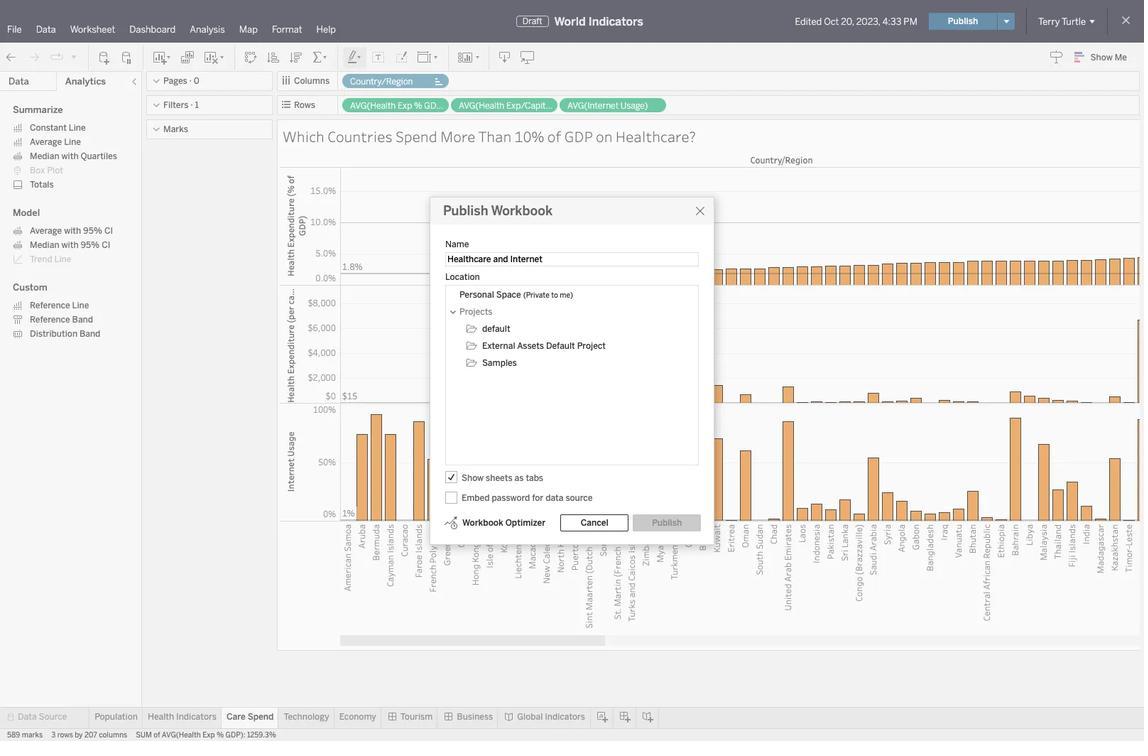 Task type: vqa. For each thing, say whether or not it's contained in the screenshot.
average with 95% ci
yes



Task type: locate. For each thing, give the bounding box(es) containing it.
1 horizontal spatial of
[[548, 126, 561, 146]]

avg(health up 'which countries spend more than 10% of gdp on healthcare?'
[[459, 101, 505, 111]]

exp left gdp)
[[398, 101, 412, 111]]

location
[[445, 272, 480, 282]]

1 vertical spatial reference
[[30, 315, 70, 325]]

reference for reference band
[[30, 315, 70, 325]]

0 vertical spatial show
[[1091, 53, 1113, 63]]

· left "1"
[[191, 100, 193, 110]]

0 horizontal spatial %
[[217, 731, 224, 740]]

Zimbabwe, Country/Region. Press Space to toggle selection. Press Escape to go back to the left margin. Use arrow keys to navigate headers text field
[[639, 521, 653, 635]]

0 vertical spatial with
[[61, 151, 79, 161]]

to
[[551, 291, 558, 300]]

Timor-Leste, Country/Region. Press Space to toggle selection. Press Escape to go back to the left margin. Use arrow keys to navigate headers text field
[[1122, 521, 1136, 635]]

draft
[[523, 16, 543, 26]]

band up the distribution band
[[72, 315, 93, 325]]

publish up name
[[443, 203, 488, 219]]

Madagascar, Country/Region. Press Space to toggle selection. Press Escape to go back to the left margin. Use arrow keys to navigate headers text field
[[1093, 521, 1108, 635]]

2 reference from the top
[[30, 315, 70, 325]]

avg(health down health indicators
[[162, 731, 201, 740]]

1 vertical spatial ci
[[102, 240, 110, 250]]

0 horizontal spatial show
[[462, 473, 484, 483]]

show left me
[[1091, 53, 1113, 63]]

Gabon, Country/Region. Press Space to toggle selection. Press Escape to go back to the left margin. Use arrow keys to navigate headers text field
[[909, 521, 923, 635]]

ci for average with 95% ci
[[104, 226, 113, 236]]

ci
[[104, 226, 113, 236], [102, 240, 110, 250]]

line for average line
[[64, 137, 81, 147]]

1 vertical spatial %
[[217, 731, 224, 740]]

1 horizontal spatial avg(health
[[350, 101, 396, 111]]

95% up median with 95% ci
[[83, 226, 102, 236]]

median for median with quartiles
[[30, 151, 59, 161]]

American Samoa, Country/Region. Press Space to toggle selection. Press Escape to go back to the left margin. Use arrow keys to navigate headers text field
[[340, 521, 355, 635]]

pages · 0
[[163, 76, 200, 86]]

1 vertical spatial workbook
[[463, 518, 504, 528]]

average down model
[[30, 226, 62, 236]]

show up embed
[[462, 473, 484, 483]]

2 vertical spatial with
[[61, 240, 79, 250]]

exp/capita)
[[507, 101, 554, 111]]

French Polynesia, Country/Region. Press Space to toggle selection. Press Escape to go back to the left margin. Use arrow keys to navigate headers text field
[[426, 521, 440, 635]]

Bhutan, Country/Region. Press Space to toggle selection. Press Escape to go back to the left margin. Use arrow keys to navigate headers text field
[[966, 521, 980, 635]]

of right sum
[[154, 731, 160, 740]]

with up median with 95% ci
[[64, 226, 81, 236]]

Chad, Country/Region. Press Space to toggle selection. Press Escape to go back to the left margin. Use arrow keys to navigate headers text field
[[767, 521, 781, 635]]

country/region
[[350, 77, 413, 87], [751, 154, 813, 166]]

line up average line
[[69, 123, 86, 133]]

2 horizontal spatial publish
[[948, 16, 978, 26]]

with for average with 95% ci
[[64, 226, 81, 236]]

0 horizontal spatial avg(health
[[162, 731, 201, 740]]

me)
[[560, 291, 573, 300]]

spend down gdp)
[[396, 126, 437, 146]]

% left gdp):
[[217, 731, 224, 740]]

1 vertical spatial average
[[30, 226, 62, 236]]

0 vertical spatial median
[[30, 151, 59, 161]]

healthcare?
[[616, 126, 696, 146]]

reference for reference line
[[30, 301, 70, 310]]

publish button
[[929, 13, 998, 30], [633, 514, 701, 531]]

1 vertical spatial show
[[462, 473, 484, 483]]

2 average from the top
[[30, 226, 62, 236]]

avg(health up the countries
[[350, 101, 396, 111]]

India, Country/Region. Press Space to toggle selection. Press Escape to go back to the left margin. Use arrow keys to navigate headers text field
[[1079, 521, 1093, 635]]

line up median with quartiles
[[64, 137, 81, 147]]

sorted ascending by average of health exp % gdp within country/region image
[[266, 50, 281, 64]]

2 horizontal spatial indicators
[[589, 15, 644, 28]]

1 vertical spatial band
[[80, 329, 100, 339]]

edited oct 20, 2023, 4:33 pm
[[795, 16, 918, 27]]

band down reference band
[[80, 329, 100, 339]]

1 median from the top
[[30, 151, 59, 161]]

· left 0
[[189, 76, 192, 86]]

0 horizontal spatial publish button
[[633, 514, 701, 531]]

St. Martin (French part), Country/Region. Press Space to toggle selection. Press Escape to go back to the left margin. Use arrow keys to navigate headers text field
[[610, 521, 625, 635]]

95%
[[83, 226, 102, 236], [81, 240, 100, 250]]

Vanuatu, Country/Region. Press Space to toggle selection. Press Escape to go back to the left margin. Use arrow keys to navigate headers text field
[[951, 521, 966, 635]]

1 vertical spatial publish
[[443, 203, 488, 219]]

% left gdp)
[[414, 101, 422, 111]]

0 horizontal spatial of
[[154, 731, 160, 740]]

20,
[[841, 16, 855, 27]]

fit image
[[417, 50, 440, 64]]

line for trend line
[[54, 254, 71, 264]]

project
[[577, 341, 606, 351]]

1 vertical spatial spend
[[248, 712, 274, 722]]

1 vertical spatial with
[[64, 226, 81, 236]]

gdp
[[564, 126, 593, 146]]

replay animation image
[[50, 50, 64, 64], [70, 52, 78, 61]]

United Arab Emirates, Country/Region. Press Space to toggle selection. Press Escape to go back to the left margin. Use arrow keys to navigate headers text field
[[781, 521, 795, 635]]

1 horizontal spatial indicators
[[545, 712, 585, 722]]

· for filters
[[191, 100, 193, 110]]

1 horizontal spatial publish button
[[929, 13, 998, 30]]

spend
[[396, 126, 437, 146], [248, 712, 274, 722]]

band for reference band
[[72, 315, 93, 325]]

spend up 1259.3%
[[248, 712, 274, 722]]

Faroe Islands, Country/Region. Press Space to toggle selection. Press Escape to go back to the left margin. Use arrow keys to navigate headers text field
[[411, 521, 426, 635]]

median up the box plot
[[30, 151, 59, 161]]

0 vertical spatial ci
[[104, 226, 113, 236]]

show inside show me button
[[1091, 53, 1113, 63]]

1 vertical spatial median
[[30, 240, 59, 250]]

publish left brunei, country/region. press space to toggle selection. press escape to go back to the left margin. use arrow keys to navigate headers text box
[[652, 518, 682, 528]]

pages
[[163, 76, 187, 86]]

with down average line
[[61, 151, 79, 161]]

box
[[30, 166, 45, 175]]

ci for median with 95% ci
[[102, 240, 110, 250]]

·
[[189, 76, 192, 86], [191, 100, 193, 110]]

cancel
[[581, 518, 609, 528]]

Syria, Country/Region. Press Space to toggle selection. Press Escape to go back to the left margin. Use arrow keys to navigate headers text field
[[880, 521, 895, 635]]

95% down average with 95% ci
[[81, 240, 100, 250]]

ci down average with 95% ci
[[102, 240, 110, 250]]

reference up distribution at the top left of page
[[30, 315, 70, 325]]

with down average with 95% ci
[[61, 240, 79, 250]]

usage)
[[621, 101, 648, 111]]

of left the gdp
[[548, 126, 561, 146]]

1259.3%
[[247, 731, 276, 740]]

0 vertical spatial country/region
[[350, 77, 413, 87]]

%
[[414, 101, 422, 111], [217, 731, 224, 740]]

Bermuda, Country/Region. Press Space to toggle selection. Press Escape to go back to the left margin. Use arrow keys to navigate headers text field
[[369, 521, 383, 635]]

1 average from the top
[[30, 137, 62, 147]]

replay animation image up analytics
[[70, 52, 78, 61]]

data
[[546, 493, 564, 503]]

1 horizontal spatial spend
[[396, 126, 437, 146]]

Hong Kong SAR, Country/Region. Press Space to toggle selection. Press Escape to go back to the left margin. Use arrow keys to navigate headers text field
[[468, 521, 482, 635]]

Somalia, Country/Region. Press Space to toggle selection. Press Escape to go back to the left margin. Use arrow keys to navigate headers text field
[[596, 521, 610, 635]]

band
[[72, 315, 93, 325], [80, 329, 100, 339]]

New Caledonia, Country/Region. Press Space to toggle selection. Press Escape to go back to the left margin. Use arrow keys to navigate headers text field
[[539, 521, 553, 635]]

0 vertical spatial ·
[[189, 76, 192, 86]]

median with 95% ci
[[30, 240, 110, 250]]

exp left gdp):
[[203, 731, 215, 740]]

0 horizontal spatial exp
[[203, 731, 215, 740]]

marks
[[22, 731, 43, 740]]

0 horizontal spatial publish
[[443, 203, 488, 219]]

worksheet
[[70, 24, 115, 35]]

row group containing personal space
[[447, 286, 698, 372]]

plot
[[47, 166, 63, 175]]

avg(health
[[350, 101, 396, 111], [459, 101, 505, 111], [162, 731, 201, 740]]

indicators right the "world"
[[589, 15, 644, 28]]

for
[[532, 493, 544, 503]]

1 horizontal spatial %
[[414, 101, 422, 111]]

median up trend
[[30, 240, 59, 250]]

row group inside publish workbook dialog
[[447, 286, 698, 372]]

0 horizontal spatial country/region
[[350, 77, 413, 87]]

reference
[[30, 301, 70, 310], [30, 315, 70, 325]]

constant line
[[30, 123, 86, 133]]

workbook inside button
[[463, 518, 504, 528]]

South Sudan, Country/Region. Press Space to toggle selection. Press Escape to go back to the left margin. Use arrow keys to navigate headers text field
[[752, 521, 767, 635]]

dashboard
[[130, 24, 176, 35]]

columns
[[294, 76, 330, 86]]

reference up reference band
[[30, 301, 70, 310]]

redo image
[[27, 50, 41, 64]]

samples
[[482, 358, 517, 368]]

0 vertical spatial %
[[414, 101, 422, 111]]

workbook optimizer button
[[443, 514, 546, 531]]

0
[[194, 76, 200, 86]]

password
[[492, 493, 530, 503]]

0 vertical spatial publish button
[[929, 13, 998, 30]]

download image
[[498, 50, 512, 64]]

data up 589 marks
[[18, 712, 37, 722]]

1 horizontal spatial country/region
[[751, 154, 813, 166]]

publish right pm
[[948, 16, 978, 26]]

analysis
[[190, 24, 225, 35]]

data down undo 'image'
[[9, 76, 29, 87]]

replay animation image right the redo image
[[50, 50, 64, 64]]

columns
[[99, 731, 127, 740]]

new worksheet image
[[152, 50, 172, 64]]

embed
[[462, 493, 490, 503]]

turtle
[[1062, 16, 1086, 27]]

of
[[548, 126, 561, 146], [154, 731, 160, 740]]

Greenland, Country/Region. Press Space to toggle selection. Press Escape to go back to the left margin. Use arrow keys to navigate headers text field
[[440, 521, 454, 635]]

health
[[148, 712, 174, 722]]

indicators right 'global'
[[545, 712, 585, 722]]

line
[[69, 123, 86, 133], [64, 137, 81, 147], [54, 254, 71, 264], [72, 301, 89, 310]]

1 vertical spatial country/region
[[751, 154, 813, 166]]

show me
[[1091, 53, 1128, 63]]

indicators up sum of avg(health exp % gdp): 1259.3% on the left bottom of the page
[[176, 712, 217, 722]]

2 horizontal spatial avg(health
[[459, 101, 505, 111]]

show
[[1091, 53, 1113, 63], [462, 473, 484, 483]]

projects
[[460, 307, 493, 317]]

help
[[317, 24, 336, 35]]

line down median with 95% ci
[[54, 254, 71, 264]]

Monaco, Country/Region. Press Space to toggle selection. Press Escape to go back to the left margin. Use arrow keys to navigate headers text field
[[1136, 521, 1145, 635]]

Macao SAR, Country/Region. Press Space to toggle selection. Press Escape to go back to the left margin. Use arrow keys to navigate headers text field
[[525, 521, 539, 635]]

median for median with 95% ci
[[30, 240, 59, 250]]

show inside publish workbook dialog
[[462, 473, 484, 483]]

0 vertical spatial band
[[72, 315, 93, 325]]

trend
[[30, 254, 52, 264]]

1 horizontal spatial exp
[[398, 101, 412, 111]]

Fiji Islands, Country/Region. Press Space to toggle selection. Press Escape to go back to the left margin. Use arrow keys to navigate headers text field
[[1065, 521, 1079, 635]]

Bahrain, Country/Region. Press Space to toggle selection. Press Escape to go back to the left margin. Use arrow keys to navigate headers text field
[[1008, 521, 1022, 635]]

1 vertical spatial publish button
[[633, 514, 701, 531]]

Kuwait, Country/Region. Press Space to toggle selection. Press Escape to go back to the left margin. Use arrow keys to navigate headers text field
[[710, 521, 724, 635]]

avg(internet
[[568, 101, 619, 111]]

0 vertical spatial 95%
[[83, 226, 102, 236]]

assets
[[517, 341, 544, 351]]

0 horizontal spatial indicators
[[176, 712, 217, 722]]

2023,
[[857, 16, 881, 27]]

line up reference band
[[72, 301, 89, 310]]

1 horizontal spatial publish
[[652, 518, 682, 528]]

1 vertical spatial data
[[9, 76, 29, 87]]

exp
[[398, 101, 412, 111], [203, 731, 215, 740]]

1 vertical spatial exp
[[203, 731, 215, 740]]

4:33
[[883, 16, 902, 27]]

Brunei, Country/Region. Press Space to toggle selection. Press Escape to go back to the left margin. Use arrow keys to navigate headers text field
[[696, 521, 710, 635]]

average
[[30, 137, 62, 147], [30, 226, 62, 236]]

1 vertical spatial ·
[[191, 100, 193, 110]]

2 median from the top
[[30, 240, 59, 250]]

average with 95% ci
[[30, 226, 113, 236]]

data up the redo image
[[36, 24, 56, 35]]

average down constant
[[30, 137, 62, 147]]

rows
[[294, 100, 315, 110]]

None text field
[[445, 252, 699, 266]]

highlight image
[[347, 50, 363, 64]]

Qatar, Country/Region. Press Space to toggle selection. Press Escape to go back to the left margin. Use arrow keys to navigate headers text field
[[681, 521, 696, 635]]

ci up median with 95% ci
[[104, 226, 113, 236]]

line for reference line
[[72, 301, 89, 310]]

1 horizontal spatial show
[[1091, 53, 1113, 63]]

terry
[[1039, 16, 1060, 27]]

1 vertical spatial 95%
[[81, 240, 100, 250]]

0 vertical spatial average
[[30, 137, 62, 147]]

0 vertical spatial reference
[[30, 301, 70, 310]]

band for distribution band
[[80, 329, 100, 339]]

cancel button
[[561, 514, 629, 531]]

Pakistan, Country/Region. Press Space to toggle selection. Press Escape to go back to the left margin. Use arrow keys to navigate headers text field
[[823, 521, 838, 635]]

rows
[[57, 731, 73, 740]]

1 reference from the top
[[30, 301, 70, 310]]

Congo (Brazzaville), Country/Region. Press Space to toggle selection. Press Escape to go back to the left margin. Use arrow keys to navigate headers text field
[[852, 521, 866, 635]]

global indicators
[[517, 712, 585, 722]]

2 vertical spatial data
[[18, 712, 37, 722]]

external
[[482, 341, 516, 351]]

care
[[227, 712, 246, 722]]

row group
[[447, 286, 698, 372]]



Task type: describe. For each thing, give the bounding box(es) containing it.
care spend
[[227, 712, 274, 722]]

personal
[[460, 290, 494, 300]]

marks. press enter to open the view data window.. use arrow keys to navigate data visualization elements. image
[[340, 167, 1145, 521]]

filters
[[163, 100, 189, 110]]

population
[[95, 712, 138, 722]]

workbook optimizer
[[463, 518, 546, 528]]

none text field inside publish workbook dialog
[[445, 252, 699, 266]]

Turks and Caicos Islands, Country/Region. Press Space to toggle selection. Press Escape to go back to the left margin. Use arrow keys to navigate headers text field
[[625, 521, 639, 635]]

Kazakhstan, Country/Region. Press Space to toggle selection. Press Escape to go back to the left margin. Use arrow keys to navigate headers text field
[[1108, 521, 1122, 635]]

totals image
[[312, 50, 329, 64]]

model
[[13, 207, 40, 218]]

data guide image
[[1050, 50, 1064, 64]]

box plot
[[30, 166, 63, 175]]

207
[[84, 731, 97, 740]]

countries
[[328, 126, 393, 146]]

quartiles
[[81, 151, 117, 161]]

Ethiopia, Country/Region. Press Space to toggle selection. Press Escape to go back to the left margin. Use arrow keys to navigate headers text field
[[994, 521, 1008, 635]]

distribution band
[[30, 329, 100, 339]]

indicators for global indicators
[[545, 712, 585, 722]]

0 vertical spatial exp
[[398, 101, 412, 111]]

oct
[[824, 16, 839, 27]]

Guam, Country/Region. Press Space to toggle selection. Press Escape to go back to the left margin. Use arrow keys to navigate headers text field
[[454, 521, 468, 635]]

show me button
[[1068, 46, 1140, 68]]

custom
[[13, 282, 47, 293]]

line for constant line
[[69, 123, 86, 133]]

0 horizontal spatial replay animation image
[[50, 50, 64, 64]]

sum
[[136, 731, 152, 740]]

10%
[[515, 126, 544, 146]]

avg(health for avg(health exp % gdp)
[[350, 101, 396, 111]]

summarize
[[13, 104, 63, 115]]

Indonesia, Country/Region. Press Space to toggle selection. Press Escape to go back to the left margin. Use arrow keys to navigate headers text field
[[809, 521, 823, 635]]

average for average line
[[30, 137, 62, 147]]

by
[[75, 731, 83, 740]]

trend line
[[30, 254, 71, 264]]

reference line
[[30, 301, 89, 310]]

Saudi Arabia, Country/Region. Press Space to toggle selection. Press Escape to go back to the left margin. Use arrow keys to navigate headers text field
[[866, 521, 880, 635]]

3 rows by 207 columns
[[51, 731, 127, 740]]

show mark labels image
[[372, 50, 386, 64]]

embed password for data source
[[462, 493, 593, 503]]

Laos, Country/Region. Press Space to toggle selection. Press Escape to go back to the left margin. Use arrow keys to navigate headers text field
[[795, 521, 809, 635]]

avg(health for avg(health exp/capita)
[[459, 101, 505, 111]]

0 vertical spatial spend
[[396, 126, 437, 146]]

world indicators
[[555, 15, 644, 28]]

Kosovo, Country/Region. Press Space to toggle selection. Press Escape to go back to the left margin. Use arrow keys to navigate headers text field
[[497, 521, 511, 635]]

0 vertical spatial workbook
[[491, 203, 553, 219]]

Malaysia, Country/Region. Press Space to toggle selection. Press Escape to go back to the left margin. Use arrow keys to navigate headers text field
[[1037, 521, 1051, 635]]

Thailand, Country/Region. Press Space to toggle selection. Press Escape to go back to the left margin. Use arrow keys to navigate headers text field
[[1051, 521, 1065, 635]]

with for median with quartiles
[[61, 151, 79, 161]]

0 horizontal spatial spend
[[248, 712, 274, 722]]

technology
[[284, 712, 329, 722]]

0 vertical spatial data
[[36, 24, 56, 35]]

edited
[[795, 16, 822, 27]]

avg(internet usage)
[[568, 101, 648, 111]]

Iraq, Country/Region. Press Space to toggle selection. Press Escape to go back to the left margin. Use arrow keys to navigate headers text field
[[937, 521, 951, 635]]

analytics
[[65, 76, 106, 87]]

Curacao, Country/Region. Press Space to toggle selection. Press Escape to go back to the left margin. Use arrow keys to navigate headers text field
[[397, 521, 411, 635]]

collapse image
[[130, 77, 139, 86]]

gdp)
[[424, 101, 445, 111]]

publish workbook
[[443, 203, 553, 219]]

avg(health exp % gdp)
[[350, 101, 445, 111]]

map
[[239, 24, 258, 35]]

1 vertical spatial of
[[154, 731, 160, 740]]

sheets
[[486, 473, 513, 483]]

95% for average with 95% ci
[[83, 226, 102, 236]]

default
[[482, 324, 511, 334]]

Sint Maarten (Dutch part), Country/Region. Press Space to toggle selection. Press Escape to go back to the left margin. Use arrow keys to navigate headers text field
[[582, 521, 596, 635]]

Cayman Islands, Country/Region. Press Space to toggle selection. Press Escape to go back to the left margin. Use arrow keys to navigate headers text field
[[383, 521, 397, 635]]

North Korea, Country/Region. Press Space to toggle selection. Press Escape to go back to the left margin. Use arrow keys to navigate headers text field
[[553, 521, 568, 635]]

· for pages
[[189, 76, 192, 86]]

tabs
[[526, 473, 544, 483]]

1 horizontal spatial replay animation image
[[70, 52, 78, 61]]

show/hide cards image
[[458, 50, 480, 64]]

with for median with 95% ci
[[61, 240, 79, 250]]

0 vertical spatial publish
[[948, 16, 978, 26]]

distribution
[[30, 329, 77, 339]]

Sri Lanka, Country/Region. Press Space to toggle selection. Press Escape to go back to the left margin. Use arrow keys to navigate headers text field
[[838, 521, 852, 635]]

source
[[39, 712, 67, 722]]

source
[[566, 493, 593, 503]]

which countries spend more than 10% of gdp on healthcare?
[[283, 126, 696, 146]]

global
[[517, 712, 543, 722]]

format workbook image
[[394, 50, 409, 64]]

swap rows and columns image
[[244, 50, 258, 64]]

me
[[1115, 53, 1128, 63]]

publish workbook dialog
[[430, 197, 715, 545]]

data source
[[18, 712, 67, 722]]

more
[[440, 126, 476, 146]]

0 vertical spatial of
[[548, 126, 561, 146]]

average for average with 95% ci
[[30, 226, 62, 236]]

average line
[[30, 137, 81, 147]]

optimizer
[[506, 518, 546, 528]]

show for show me
[[1091, 53, 1113, 63]]

Puerto Rico, Country/Region. Press Space to toggle selection. Press Escape to go back to the left margin. Use arrow keys to navigate headers text field
[[568, 521, 582, 635]]

3
[[51, 731, 56, 740]]

pause auto updates image
[[120, 50, 134, 64]]

duplicate image
[[180, 50, 195, 64]]

name
[[445, 239, 469, 249]]

file
[[7, 24, 22, 35]]

show for show sheets as tabs
[[462, 473, 484, 483]]

Aruba, Country/Region. Press Space to toggle selection. Press Escape to go back to the left margin. Use arrow keys to navigate headers text field
[[355, 521, 369, 635]]

95% for median with 95% ci
[[81, 240, 100, 250]]

on
[[596, 126, 613, 146]]

Turkmenistan, Country/Region. Press Space to toggle selection. Press Escape to go back to the left margin. Use arrow keys to navigate headers text field
[[667, 521, 681, 635]]

default
[[546, 341, 575, 351]]

sorted descending by average of health exp % gdp within country/region image
[[289, 50, 303, 64]]

589
[[7, 731, 20, 740]]

Oman, Country/Region. Press Space to toggle selection. Press Escape to go back to the left margin. Use arrow keys to navigate headers text field
[[738, 521, 752, 635]]

undo image
[[4, 50, 18, 64]]

constant
[[30, 123, 67, 133]]

2 vertical spatial publish
[[652, 518, 682, 528]]

(private
[[523, 291, 550, 300]]

show sheets as tabs
[[462, 473, 544, 483]]

median with quartiles
[[30, 151, 117, 161]]

health indicators
[[148, 712, 217, 722]]

new data source image
[[97, 50, 112, 64]]

gdp):
[[226, 731, 245, 740]]

Liechtenstein, Country/Region. Press Space to toggle selection. Press Escape to go back to the left margin. Use arrow keys to navigate headers text field
[[511, 521, 525, 635]]

which
[[283, 126, 325, 146]]

clear sheet image
[[203, 50, 226, 64]]

Bangladesh, Country/Region. Press Space to toggle selection. Press Escape to go back to the left margin. Use arrow keys to navigate headers text field
[[923, 521, 937, 635]]

Angola, Country/Region. Press Space to toggle selection. Press Escape to go back to the left margin. Use arrow keys to navigate headers text field
[[895, 521, 909, 635]]

Central African Republic, Country/Region. Press Space to toggle selection. Press Escape to go back to the left margin. Use arrow keys to navigate headers text field
[[980, 521, 994, 635]]

indicators for health indicators
[[176, 712, 217, 722]]

Eritrea, Country/Region. Press Space to toggle selection. Press Escape to go back to the left margin. Use arrow keys to navigate headers text field
[[724, 521, 738, 635]]

sum of avg(health exp % gdp): 1259.3%
[[136, 731, 276, 740]]

reference band
[[30, 315, 93, 325]]

Libya, Country/Region. Press Space to toggle selection. Press Escape to go back to the left margin. Use arrow keys to navigate headers text field
[[1022, 521, 1037, 635]]

Isle of Man, Country/Region. Press Space to toggle selection. Press Escape to go back to the left margin. Use arrow keys to navigate headers text field
[[482, 521, 497, 635]]

external assets default project
[[482, 341, 606, 351]]

589 marks
[[7, 731, 43, 740]]

pm
[[904, 16, 918, 27]]

1
[[195, 100, 199, 110]]

tourism
[[401, 712, 433, 722]]

world
[[555, 15, 586, 28]]

avg(health exp/capita)
[[459, 101, 554, 111]]

marks
[[163, 124, 188, 134]]

totals
[[30, 180, 54, 190]]

open and edit this workbook in tableau desktop image
[[521, 50, 535, 64]]

indicators for world indicators
[[589, 15, 644, 28]]

than
[[479, 126, 512, 146]]

Myanmar, Country/Region. Press Space to toggle selection. Press Escape to go back to the left margin. Use arrow keys to navigate headers text field
[[653, 521, 667, 635]]



